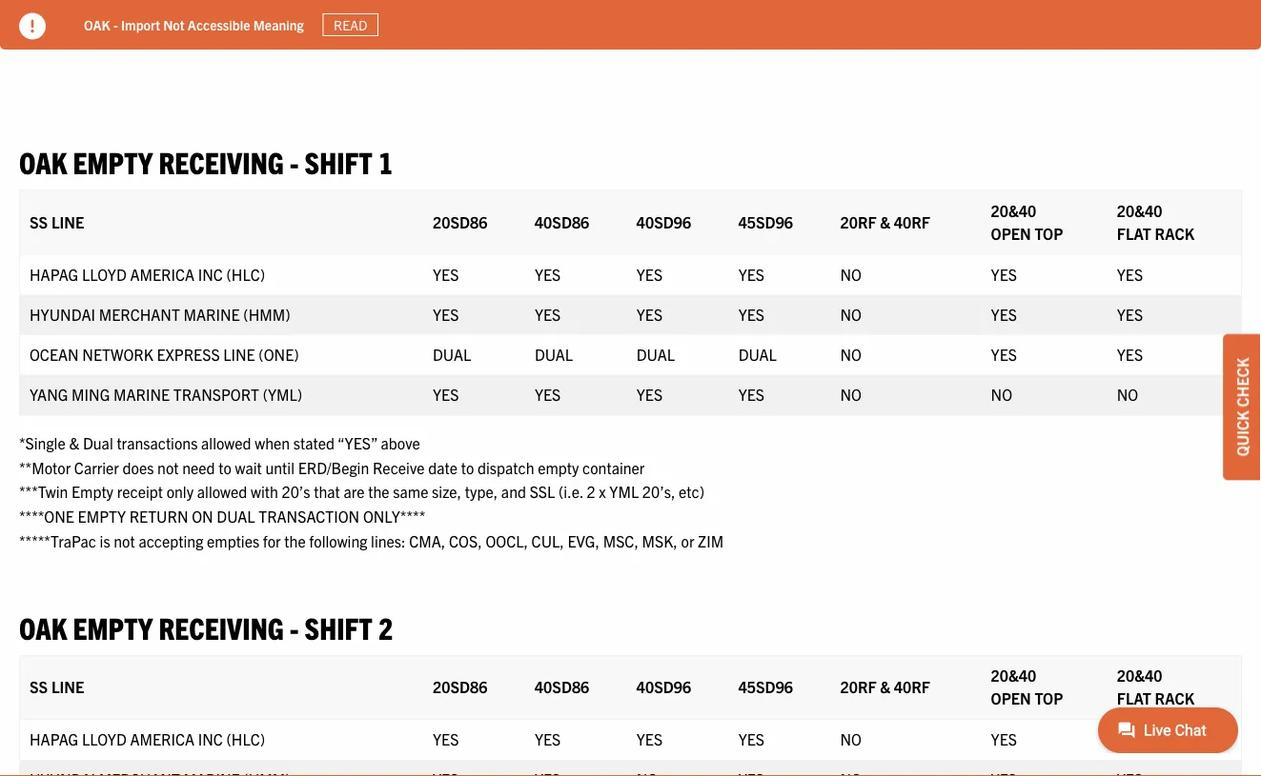 Task type: vqa. For each thing, say whether or not it's contained in the screenshot.


Task type: describe. For each thing, give the bounding box(es) containing it.
quick check
[[1232, 358, 1252, 457]]

meaning
[[253, 16, 304, 33]]

20's
[[282, 482, 310, 502]]

yml
[[609, 482, 639, 502]]

40sd86 for oak empty receiving                - shift 1
[[535, 212, 589, 231]]

2 to from the left
[[461, 458, 474, 477]]

marine for (hmm)
[[184, 305, 240, 324]]

ss for oak empty receiving                - shift 1
[[30, 212, 48, 231]]

**motor
[[19, 458, 71, 477]]

or
[[681, 531, 694, 550]]

x
[[599, 482, 606, 502]]

container
[[582, 458, 645, 477]]

oak for oak empty receiving                - shift 1
[[19, 143, 67, 180]]

& for oak empty receiving                - shift 1
[[880, 212, 891, 231]]

network
[[82, 345, 153, 364]]

quick check link
[[1223, 334, 1261, 481]]

etc)
[[679, 482, 705, 502]]

20sd86 for oak empty receiving                - shift 1
[[433, 212, 487, 231]]

transport
[[173, 385, 259, 404]]

1 vertical spatial allowed
[[197, 482, 247, 502]]

hyundai merchant marine (hmm)
[[30, 305, 290, 324]]

0 horizontal spatial not
[[114, 531, 135, 550]]

45sd96 for 1
[[738, 212, 793, 231]]

that
[[314, 482, 340, 502]]

0 vertical spatial allowed
[[201, 434, 251, 453]]

lloyd for oak empty receiving                - shift 1
[[82, 265, 127, 284]]

date
[[428, 458, 458, 477]]

dual inside the *single & dual transactions allowed when stated "yes" above **motor carrier does not need to wait until erd/begin receive date to dispatch empty container ***twin empty receipt only allowed with 20's that are the same size, type, and ssl (i.e. 2 x yml 20's, etc) ****one empty return on dual transaction only**** *****trapac is not accepting empties for the following lines: cma, cos, oocl, cul, evg, msc, msk, or zim
[[217, 507, 255, 526]]

open for 2
[[991, 689, 1031, 708]]

oak for oak - import not accessible meaning
[[84, 16, 110, 33]]

40rf for 2
[[894, 678, 930, 697]]

ss for oak empty receiving                - shift 2
[[30, 678, 48, 697]]

oocl,
[[486, 531, 528, 550]]

evg,
[[568, 531, 600, 550]]

read link
[[323, 13, 378, 36]]

flat for 1
[[1117, 224, 1151, 243]]

20&40 open top for oak empty receiving                - shift 2
[[991, 666, 1063, 708]]

ocean
[[30, 345, 79, 364]]

with
[[251, 482, 278, 502]]

20&40 open top for oak empty receiving                - shift 1
[[991, 201, 1063, 243]]

express
[[157, 345, 220, 364]]

20&40 flat rack for oak empty receiving                - shift 2
[[1117, 666, 1194, 708]]

quick
[[1232, 411, 1252, 457]]

receiving for 2
[[159, 609, 284, 646]]

flat for 2
[[1117, 689, 1151, 708]]

(hmm)
[[243, 305, 290, 324]]

oak - import not accessible meaning
[[84, 16, 304, 33]]

receive
[[373, 458, 425, 477]]

following
[[309, 531, 367, 550]]

merchant
[[99, 305, 180, 324]]

on
[[192, 507, 213, 526]]

dispatch
[[477, 458, 534, 477]]

transactions
[[117, 434, 198, 453]]

oak empty receiving                - shift 1
[[19, 143, 393, 180]]

cos,
[[449, 531, 482, 550]]

1 vertical spatial 2
[[378, 609, 393, 646]]

& inside the *single & dual transactions allowed when stated "yes" above **motor carrier does not need to wait until erd/begin receive date to dispatch empty container ***twin empty receipt only allowed with 20's that are the same size, type, and ssl (i.e. 2 x yml 20's, etc) ****one empty return on dual transaction only**** *****trapac is not accepting empties for the following lines: cma, cos, oocl, cul, evg, msc, msk, or zim
[[69, 434, 79, 453]]

0 vertical spatial not
[[157, 458, 179, 477]]

same
[[393, 482, 428, 502]]

*****trapac
[[19, 531, 96, 550]]

ming
[[72, 385, 110, 404]]

40sd96 for oak empty receiving                - shift 2
[[637, 678, 691, 697]]

solid image
[[19, 13, 46, 40]]

open for 1
[[991, 224, 1031, 243]]

2 inside the *single & dual transactions allowed when stated "yes" above **motor carrier does not need to wait until erd/begin receive date to dispatch empty container ***twin empty receipt only allowed with 20's that are the same size, type, and ssl (i.e. 2 x yml 20's, etc) ****one empty return on dual transaction only**** *****trapac is not accepting empties for the following lines: cma, cos, oocl, cul, evg, msc, msk, or zim
[[587, 482, 595, 502]]

lloyd for oak empty receiving                - shift 2
[[82, 730, 127, 749]]

inc for 1
[[198, 265, 223, 284]]

1 vertical spatial line
[[223, 345, 255, 364]]

"yes"
[[337, 434, 377, 453]]

lines:
[[371, 531, 406, 550]]

receipt
[[117, 482, 163, 502]]

1
[[378, 143, 393, 180]]

are
[[344, 482, 365, 502]]

(yml)
[[263, 385, 302, 404]]

read
[[334, 16, 367, 33]]

ssl
[[530, 482, 555, 502]]

type,
[[465, 482, 498, 502]]

hyundai
[[30, 305, 95, 324]]

20's,
[[642, 482, 675, 502]]

(hlc) for 1
[[226, 265, 265, 284]]

dual
[[83, 434, 113, 453]]

0 vertical spatial the
[[368, 482, 390, 502]]

cma,
[[409, 531, 445, 550]]

accessible
[[188, 16, 250, 33]]

return
[[129, 507, 188, 526]]

top for oak empty receiving                - shift 2
[[1035, 689, 1063, 708]]

oak for oak empty receiving                - shift 2
[[19, 609, 67, 646]]

erd/begin
[[298, 458, 369, 477]]

empty for oak empty receiving                - shift 1
[[73, 143, 153, 180]]

yang ming marine transport (yml)
[[30, 385, 302, 404]]

msc,
[[603, 531, 639, 550]]

accepting
[[139, 531, 203, 550]]

***twin
[[19, 482, 68, 502]]



Task type: locate. For each thing, give the bounding box(es) containing it.
1 vertical spatial 40sd96
[[637, 678, 691, 697]]

& for oak empty receiving                - shift 2
[[880, 678, 891, 697]]

2 20rf from the top
[[840, 678, 877, 697]]

0 vertical spatial ss line
[[30, 212, 84, 231]]

empty
[[73, 143, 153, 180], [78, 507, 126, 526], [73, 609, 153, 646]]

2 45sd96 from the top
[[738, 678, 793, 697]]

20sd86
[[433, 212, 487, 231], [433, 678, 487, 697]]

1 20rf & 40rf from the top
[[840, 212, 930, 231]]

empty
[[538, 458, 579, 477]]

1 40sd96 from the top
[[637, 212, 691, 231]]

20rf for oak empty receiving                - shift 2
[[840, 678, 877, 697]]

america for oak empty receiving                - shift 2
[[130, 730, 194, 749]]

20rf & 40rf for oak empty receiving                - shift 1
[[840, 212, 930, 231]]

2 20rf & 40rf from the top
[[840, 678, 930, 697]]

2 left the x
[[587, 482, 595, 502]]

lloyd
[[82, 265, 127, 284], [82, 730, 127, 749]]

america for oak empty receiving                - shift 1
[[130, 265, 194, 284]]

0 vertical spatial inc
[[198, 265, 223, 284]]

empty inside the *single & dual transactions allowed when stated "yes" above **motor carrier does not need to wait until erd/begin receive date to dispatch empty container ***twin empty receipt only allowed with 20's that are the same size, type, and ssl (i.e. 2 x yml 20's, etc) ****one empty return on dual transaction only**** *****trapac is not accepting empties for the following lines: cma, cos, oocl, cul, evg, msc, msk, or zim
[[78, 507, 126, 526]]

transaction
[[259, 507, 360, 526]]

2 vertical spatial &
[[880, 678, 891, 697]]

1 open from the top
[[991, 224, 1031, 243]]

1 vertical spatial not
[[114, 531, 135, 550]]

&
[[880, 212, 891, 231], [69, 434, 79, 453], [880, 678, 891, 697]]

0 vertical spatial 40sd96
[[637, 212, 691, 231]]

yes
[[433, 265, 459, 284], [535, 265, 561, 284], [637, 265, 663, 284], [738, 265, 764, 284], [991, 265, 1017, 284], [1117, 265, 1143, 284], [433, 305, 459, 324], [535, 305, 561, 324], [637, 305, 663, 324], [738, 305, 764, 324], [991, 305, 1017, 324], [1117, 305, 1143, 324], [991, 345, 1017, 364], [1117, 345, 1143, 364], [433, 385, 459, 404], [535, 385, 561, 404], [637, 385, 663, 404], [738, 385, 764, 404], [433, 730, 459, 749], [535, 730, 561, 749], [637, 730, 663, 749], [738, 730, 764, 749], [991, 730, 1017, 749], [1117, 730, 1143, 749]]

45sd96
[[738, 212, 793, 231], [738, 678, 793, 697]]

0 vertical spatial shift
[[305, 143, 372, 180]]

no
[[840, 265, 862, 284], [840, 305, 862, 324], [840, 345, 862, 364], [840, 385, 862, 404], [991, 385, 1012, 404], [1117, 385, 1138, 404], [840, 730, 862, 749]]

0 vertical spatial 45sd96
[[738, 212, 793, 231]]

not down transactions
[[157, 458, 179, 477]]

40sd96 for oak empty receiving                - shift 1
[[637, 212, 691, 231]]

only
[[166, 482, 194, 502]]

0 horizontal spatial to
[[219, 458, 232, 477]]

20rf & 40rf
[[840, 212, 930, 231], [840, 678, 930, 697]]

2 vertical spatial -
[[290, 609, 299, 646]]

1 inc from the top
[[198, 265, 223, 284]]

0 vertical spatial open
[[991, 224, 1031, 243]]

*single & dual transactions allowed when stated "yes" above **motor carrier does not need to wait until erd/begin receive date to dispatch empty container ***twin empty receipt only allowed with 20's that are the same size, type, and ssl (i.e. 2 x yml 20's, etc) ****one empty return on dual transaction only**** *****trapac is not accepting empties for the following lines: cma, cos, oocl, cul, evg, msc, msk, or zim
[[19, 434, 724, 550]]

1 shift from the top
[[305, 143, 372, 180]]

1 vertical spatial 20sd86
[[433, 678, 487, 697]]

yang
[[30, 385, 68, 404]]

20&40 open top
[[991, 201, 1063, 243], [991, 666, 1063, 708]]

1 20&40 open top from the top
[[991, 201, 1063, 243]]

2 lloyd from the top
[[82, 730, 127, 749]]

2 hapag from the top
[[30, 730, 78, 749]]

40sd96
[[637, 212, 691, 231], [637, 678, 691, 697]]

1 vertical spatial receiving
[[159, 609, 284, 646]]

1 horizontal spatial the
[[368, 482, 390, 502]]

0 vertical spatial 20rf
[[840, 212, 877, 231]]

empty
[[71, 482, 113, 502]]

20rf & 40rf for oak empty receiving                - shift 2
[[840, 678, 930, 697]]

hapag
[[30, 265, 78, 284], [30, 730, 78, 749]]

20rf for oak empty receiving                - shift 1
[[840, 212, 877, 231]]

(hlc)
[[226, 265, 265, 284], [226, 730, 265, 749]]

2 america from the top
[[130, 730, 194, 749]]

1 flat from the top
[[1117, 224, 1151, 243]]

- for oak empty receiving                - shift 1
[[290, 143, 299, 180]]

(hlc) for 2
[[226, 730, 265, 749]]

1 horizontal spatial 2
[[587, 482, 595, 502]]

1 (hlc) from the top
[[226, 265, 265, 284]]

1 vertical spatial &
[[69, 434, 79, 453]]

2 vertical spatial empty
[[73, 609, 153, 646]]

1 20sd86 from the top
[[433, 212, 487, 231]]

1 ss from the top
[[30, 212, 48, 231]]

0 horizontal spatial the
[[284, 531, 306, 550]]

1 hapag from the top
[[30, 265, 78, 284]]

1 vertical spatial rack
[[1155, 689, 1194, 708]]

0 vertical spatial 40sd86
[[535, 212, 589, 231]]

to right date
[[461, 458, 474, 477]]

0 vertical spatial (hlc)
[[226, 265, 265, 284]]

shift for 1
[[305, 143, 372, 180]]

0 vertical spatial hapag lloyd america inc (hlc)
[[30, 265, 265, 284]]

1 vertical spatial oak
[[19, 143, 67, 180]]

1 vertical spatial hapag
[[30, 730, 78, 749]]

1 vertical spatial lloyd
[[82, 730, 127, 749]]

ss line for oak empty receiving                - shift 2
[[30, 678, 84, 697]]

1 vertical spatial 40sd86
[[535, 678, 589, 697]]

2 receiving from the top
[[159, 609, 284, 646]]

marine
[[184, 305, 240, 324], [113, 385, 170, 404]]

0 horizontal spatial 2
[[378, 609, 393, 646]]

oak
[[84, 16, 110, 33], [19, 143, 67, 180], [19, 609, 67, 646]]

2 rack from the top
[[1155, 689, 1194, 708]]

0 vertical spatial 40rf
[[894, 212, 930, 231]]

1 vertical spatial 20rf & 40rf
[[840, 678, 930, 697]]

wait
[[235, 458, 262, 477]]

allowed up wait
[[201, 434, 251, 453]]

1 to from the left
[[219, 458, 232, 477]]

-
[[113, 16, 118, 33], [290, 143, 299, 180], [290, 609, 299, 646]]

0 vertical spatial america
[[130, 265, 194, 284]]

to left wait
[[219, 458, 232, 477]]

- for oak empty receiving                - shift 2
[[290, 609, 299, 646]]

for
[[263, 531, 281, 550]]

1 receiving from the top
[[159, 143, 284, 180]]

2 (hlc) from the top
[[226, 730, 265, 749]]

hapag for oak empty receiving                - shift 1
[[30, 265, 78, 284]]

1 vertical spatial hapag lloyd america inc (hlc)
[[30, 730, 265, 749]]

need
[[182, 458, 215, 477]]

1 vertical spatial 20&40 flat rack
[[1117, 666, 1194, 708]]

0 vertical spatial hapag
[[30, 265, 78, 284]]

line for oak empty receiving                - shift 2
[[51, 678, 84, 697]]

rack for oak empty receiving                - shift 2
[[1155, 689, 1194, 708]]

*single
[[19, 434, 66, 453]]

check
[[1232, 358, 1252, 408]]

1 vertical spatial empty
[[78, 507, 126, 526]]

the right "are"
[[368, 482, 390, 502]]

0 vertical spatial 20&40 flat rack
[[1117, 201, 1194, 243]]

rack
[[1155, 224, 1194, 243], [1155, 689, 1194, 708]]

allowed up on
[[197, 482, 247, 502]]

0 vertical spatial rack
[[1155, 224, 1194, 243]]

marine for transport
[[113, 385, 170, 404]]

0 vertical spatial line
[[51, 212, 84, 231]]

open
[[991, 224, 1031, 243], [991, 689, 1031, 708]]

2 down lines:
[[378, 609, 393, 646]]

1 horizontal spatial marine
[[184, 305, 240, 324]]

0 horizontal spatial marine
[[113, 385, 170, 404]]

1 vertical spatial flat
[[1117, 689, 1151, 708]]

import
[[121, 16, 160, 33]]

inc for 2
[[198, 730, 223, 749]]

1 20rf from the top
[[840, 212, 877, 231]]

0 vertical spatial 20&40 open top
[[991, 201, 1063, 243]]

1 vertical spatial -
[[290, 143, 299, 180]]

marine up express at the left top of the page
[[184, 305, 240, 324]]

1 vertical spatial 20&40 open top
[[991, 666, 1063, 708]]

carrier
[[74, 458, 119, 477]]

1 top from the top
[[1035, 224, 1063, 243]]

0 vertical spatial 2
[[587, 482, 595, 502]]

45sd96 for 2
[[738, 678, 793, 697]]

cul,
[[531, 531, 564, 550]]

empty for oak empty receiving                - shift 2
[[73, 609, 153, 646]]

ss line for oak empty receiving                - shift 1
[[30, 212, 84, 231]]

0 vertical spatial top
[[1035, 224, 1063, 243]]

(i.e.
[[559, 482, 583, 502]]

top for oak empty receiving                - shift 1
[[1035, 224, 1063, 243]]

1 rack from the top
[[1155, 224, 1194, 243]]

america
[[130, 265, 194, 284], [130, 730, 194, 749]]

hapag for oak empty receiving                - shift 2
[[30, 730, 78, 749]]

marine down ocean network express line (one)
[[113, 385, 170, 404]]

0 vertical spatial receiving
[[159, 143, 284, 180]]

inc
[[198, 265, 223, 284], [198, 730, 223, 749]]

shift down following on the bottom left of page
[[305, 609, 372, 646]]

2 open from the top
[[991, 689, 1031, 708]]

40rf
[[894, 212, 930, 231], [894, 678, 930, 697]]

2 40rf from the top
[[894, 678, 930, 697]]

1 vertical spatial america
[[130, 730, 194, 749]]

size,
[[432, 482, 461, 502]]

zim
[[698, 531, 724, 550]]

****one
[[19, 507, 74, 526]]

20sd86 for oak empty receiving                - shift 2
[[433, 678, 487, 697]]

0 vertical spatial flat
[[1117, 224, 1151, 243]]

1 vertical spatial 40rf
[[894, 678, 930, 697]]

2 top from the top
[[1035, 689, 1063, 708]]

1 vertical spatial open
[[991, 689, 1031, 708]]

and
[[501, 482, 526, 502]]

to
[[219, 458, 232, 477], [461, 458, 474, 477]]

0 vertical spatial 20sd86
[[433, 212, 487, 231]]

0 vertical spatial marine
[[184, 305, 240, 324]]

not
[[163, 16, 185, 33]]

hapag lloyd america inc (hlc) for oak empty receiving                - shift 1
[[30, 265, 265, 284]]

receiving for 1
[[159, 143, 284, 180]]

2 20&40 flat rack from the top
[[1117, 666, 1194, 708]]

2 20&40 open top from the top
[[991, 666, 1063, 708]]

when
[[255, 434, 290, 453]]

1 vertical spatial shift
[[305, 609, 372, 646]]

20&40 flat rack
[[1117, 201, 1194, 243], [1117, 666, 1194, 708]]

1 vertical spatial marine
[[113, 385, 170, 404]]

1 40rf from the top
[[894, 212, 930, 231]]

1 vertical spatial ss
[[30, 678, 48, 697]]

2 40sd86 from the top
[[535, 678, 589, 697]]

0 vertical spatial 20rf & 40rf
[[840, 212, 930, 231]]

2 hapag lloyd america inc (hlc) from the top
[[30, 730, 265, 749]]

2 inc from the top
[[198, 730, 223, 749]]

40sd86 for oak empty receiving                - shift 2
[[535, 678, 589, 697]]

dual
[[433, 345, 471, 364], [535, 345, 573, 364], [637, 345, 675, 364], [738, 345, 777, 364], [217, 507, 255, 526]]

2 shift from the top
[[305, 609, 372, 646]]

ocean network express line (one)
[[30, 345, 299, 364]]

2
[[587, 482, 595, 502], [378, 609, 393, 646]]

1 ss line from the top
[[30, 212, 84, 231]]

msk,
[[642, 531, 678, 550]]

does
[[123, 458, 154, 477]]

1 horizontal spatial not
[[157, 458, 179, 477]]

above
[[381, 434, 420, 453]]

until
[[265, 458, 295, 477]]

0 vertical spatial -
[[113, 16, 118, 33]]

not
[[157, 458, 179, 477], [114, 531, 135, 550]]

(one)
[[259, 345, 299, 364]]

2 20sd86 from the top
[[433, 678, 487, 697]]

the right for
[[284, 531, 306, 550]]

40rf for 1
[[894, 212, 930, 231]]

1 vertical spatial ss line
[[30, 678, 84, 697]]

1 40sd86 from the top
[[535, 212, 589, 231]]

shift for 2
[[305, 609, 372, 646]]

0 vertical spatial empty
[[73, 143, 153, 180]]

1 vertical spatial 20rf
[[840, 678, 877, 697]]

1 45sd96 from the top
[[738, 212, 793, 231]]

1 lloyd from the top
[[82, 265, 127, 284]]

1 vertical spatial top
[[1035, 689, 1063, 708]]

1 horizontal spatial to
[[461, 458, 474, 477]]

oak empty receiving                - shift 2
[[19, 609, 393, 646]]

stated
[[293, 434, 335, 453]]

1 hapag lloyd america inc (hlc) from the top
[[30, 265, 265, 284]]

only****
[[363, 507, 425, 526]]

2 40sd96 from the top
[[637, 678, 691, 697]]

1 20&40 flat rack from the top
[[1117, 201, 1194, 243]]

2 vertical spatial oak
[[19, 609, 67, 646]]

20rf
[[840, 212, 877, 231], [840, 678, 877, 697]]

shift
[[305, 143, 372, 180], [305, 609, 372, 646]]

1 vertical spatial the
[[284, 531, 306, 550]]

is
[[100, 531, 110, 550]]

line
[[51, 212, 84, 231], [223, 345, 255, 364], [51, 678, 84, 697]]

line for oak empty receiving                - shift 1
[[51, 212, 84, 231]]

1 vertical spatial (hlc)
[[226, 730, 265, 749]]

20&40 flat rack for oak empty receiving                - shift 1
[[1117, 201, 1194, 243]]

2 flat from the top
[[1117, 689, 1151, 708]]

0 vertical spatial ss
[[30, 212, 48, 231]]

rack for oak empty receiving                - shift 1
[[1155, 224, 1194, 243]]

hapag lloyd america inc (hlc) for oak empty receiving                - shift 2
[[30, 730, 265, 749]]

2 ss from the top
[[30, 678, 48, 697]]

not right is on the bottom of the page
[[114, 531, 135, 550]]

0 vertical spatial &
[[880, 212, 891, 231]]

top
[[1035, 224, 1063, 243], [1035, 689, 1063, 708]]

1 vertical spatial 45sd96
[[738, 678, 793, 697]]

0 vertical spatial oak
[[84, 16, 110, 33]]

1 vertical spatial inc
[[198, 730, 223, 749]]

shift left 1
[[305, 143, 372, 180]]

2 ss line from the top
[[30, 678, 84, 697]]

1 america from the top
[[130, 265, 194, 284]]

20&40
[[991, 201, 1036, 220], [1117, 201, 1162, 220], [991, 666, 1036, 685], [1117, 666, 1162, 685]]

receiving
[[159, 143, 284, 180], [159, 609, 284, 646]]

0 vertical spatial lloyd
[[82, 265, 127, 284]]

empties
[[207, 531, 259, 550]]

2 vertical spatial line
[[51, 678, 84, 697]]



